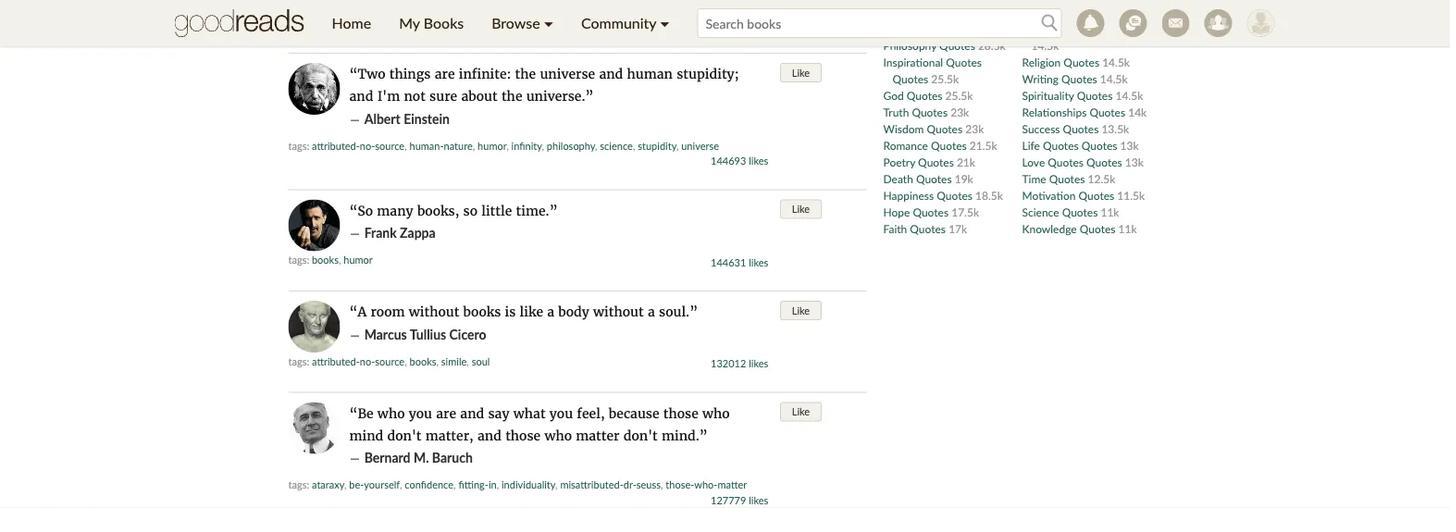 Task type: locate. For each thing, give the bounding box(es) containing it.
1 vertical spatial books
[[463, 304, 501, 320]]

0 vertical spatial humor
[[478, 139, 506, 152]]

0 vertical spatial humor link
[[478, 139, 506, 152]]

0 vertical spatial attributed-
[[312, 139, 360, 152]]

, down frank zappa image
[[339, 254, 341, 266]]

25.5k down inspirational quotes quotes on the top
[[945, 88, 973, 102]]

23k up wisdom quotes link
[[951, 105, 969, 118]]

1 vertical spatial are
[[436, 405, 456, 422]]

you
[[409, 405, 432, 422], [549, 405, 573, 422]]

tags: attributed-no-source , human-nature , humor , infinity , philosophy , science , stupidity , universe 144693 likes
[[288, 139, 768, 167]]

life
[[1022, 138, 1040, 152]]

1 vertical spatial 25.5k
[[945, 88, 973, 102]]

1 don't from the left
[[387, 427, 422, 444]]

those-
[[666, 478, 694, 491]]

like for "so many books, so little time."
[[792, 203, 810, 215]]

3 ― from the top
[[349, 326, 360, 343]]

source down marcus
[[375, 355, 405, 367]]

tags: down marcus tullius cicero image
[[288, 355, 309, 367]]

books up cicero
[[463, 304, 501, 320]]

0 vertical spatial universe
[[540, 66, 595, 82]]

0 vertical spatial 23k
[[951, 105, 969, 118]]

― down "so
[[349, 225, 360, 242]]

frank zappa image
[[288, 199, 340, 251]]

25.5k
[[931, 72, 959, 85], [945, 88, 973, 102]]

those
[[663, 405, 698, 422], [505, 427, 541, 444]]

quotes left "28.5k"
[[939, 38, 975, 52]]

without right body
[[593, 304, 644, 320]]

things
[[389, 66, 431, 82]]

0 vertical spatial attributed-no-source link
[[312, 139, 405, 152]]

inspiration quotes 16k motivational quotes 14.5k religion quotes 14.5k writing quotes 14.5k spirituality quotes 14.5k relationships quotes 14k success quotes 13.5k life quotes quotes 13k love quotes quotes 13k time quotes 12.5k motivation quotes 11.5k science quotes 11k knowledge quotes 11k
[[1022, 5, 1147, 235]]

1 horizontal spatial books link
[[409, 355, 436, 367]]

2 vertical spatial books
[[409, 355, 436, 367]]

0 horizontal spatial books link
[[312, 254, 339, 266]]

1 vertical spatial attributed-no-source link
[[312, 355, 405, 367]]

2 like link from the top
[[780, 199, 822, 219]]

0 horizontal spatial universe
[[540, 66, 595, 82]]

like
[[792, 66, 810, 79], [792, 203, 810, 215], [792, 304, 810, 316], [792, 405, 810, 418]]

23k
[[951, 105, 969, 118], [965, 122, 984, 135]]

truth quotes link
[[883, 105, 951, 118]]

tags: left "ataraxy" link
[[288, 478, 309, 491]]

m.
[[414, 450, 429, 465]]

and left say
[[460, 405, 484, 422]]

science
[[600, 139, 633, 152]]

humor down frank
[[344, 254, 373, 266]]

romance
[[883, 138, 928, 152]]

tags: inside tags: ataraxy , be-yourself , confidence , fitting-in , individuality , misattributed-dr-seuss , those-who-matter 127779 likes
[[288, 478, 309, 491]]

1 horizontal spatial ▾
[[660, 14, 670, 32]]

community ▾ button
[[567, 0, 683, 46]]

14.5k down my group discussions icon
[[1102, 55, 1130, 68]]

books
[[424, 14, 464, 32]]

1 vertical spatial attributed-
[[312, 355, 360, 367]]

those-who-matter link
[[666, 478, 747, 491]]

room
[[370, 304, 405, 320]]

2 horizontal spatial books
[[463, 304, 501, 320]]

1 no- from the top
[[360, 139, 375, 152]]

tags:
[[288, 139, 309, 152], [288, 254, 309, 266], [288, 355, 309, 367], [288, 478, 309, 491]]

161665
[[711, 18, 746, 31]]

1 horizontal spatial a
[[648, 304, 655, 320]]

motivation
[[1022, 188, 1076, 202]]

humor inside tags: attributed-no-source , human-nature , humor , infinity , philosophy , science , stupidity , universe 144693 likes
[[478, 139, 506, 152]]

2 inspirational from the top
[[883, 55, 943, 68]]

likes right '161665'
[[749, 18, 768, 31]]

1 ― from the top
[[349, 111, 360, 127]]

, left universe link
[[676, 139, 679, 152]]

Search for books to add to your shelves search field
[[697, 8, 1062, 38]]

1 horizontal spatial you
[[549, 405, 573, 422]]

matter up 127779
[[718, 478, 747, 491]]

science
[[1022, 205, 1059, 218]]

0 vertical spatial inspirational
[[883, 5, 943, 19]]

hope
[[883, 205, 910, 218]]

1 horizontal spatial those
[[663, 405, 698, 422]]

are up matter, on the left of the page
[[436, 405, 456, 422]]

quotes down science quotes link
[[1080, 222, 1115, 235]]

1 vertical spatial the
[[501, 88, 522, 105]]

relationships quotes link
[[1022, 105, 1128, 118]]

3 like link from the top
[[780, 301, 822, 320]]

matter down feel, on the left of the page
[[576, 427, 620, 444]]

my books link
[[385, 0, 478, 46]]

0 vertical spatial matter
[[576, 427, 620, 444]]

quotes
[[946, 5, 982, 19], [1077, 5, 1112, 19], [1087, 22, 1123, 35], [939, 38, 975, 52], [946, 55, 982, 68], [1064, 55, 1099, 68], [893, 72, 928, 85], [1061, 72, 1097, 85], [907, 88, 943, 102], [1077, 88, 1113, 102], [912, 105, 948, 118], [1090, 105, 1125, 118], [927, 122, 963, 135], [1063, 122, 1099, 135], [931, 138, 967, 152], [1043, 138, 1079, 152], [1082, 138, 1117, 152], [918, 155, 954, 168], [1048, 155, 1084, 168], [1086, 155, 1122, 168], [916, 172, 952, 185], [1049, 172, 1085, 185], [937, 188, 973, 202], [1079, 188, 1114, 202], [913, 205, 949, 218], [1062, 205, 1098, 218], [910, 222, 946, 235], [1080, 222, 1115, 235]]

1 inspirational from the top
[[883, 5, 943, 19]]

1 vertical spatial no-
[[360, 355, 375, 367]]

2 a from the left
[[648, 304, 655, 320]]

0 vertical spatial books
[[312, 254, 339, 266]]

likes right 132012
[[749, 357, 768, 370]]

13k
[[1120, 138, 1139, 152], [1125, 155, 1144, 168]]

inspirational inside inspirational quotes quotes
[[883, 55, 943, 68]]

quotes down 19k
[[937, 188, 973, 202]]

0 horizontal spatial ▾
[[544, 14, 553, 32]]

about
[[461, 88, 498, 105]]

without up tullius
[[409, 304, 459, 320]]

say
[[488, 405, 509, 422]]

2 ▾ from the left
[[660, 14, 670, 32]]

1 horizontal spatial humor link
[[478, 139, 506, 152]]

1 vertical spatial books link
[[409, 355, 436, 367]]

matter
[[576, 427, 620, 444], [718, 478, 747, 491]]

1 attributed- from the top
[[312, 139, 360, 152]]

1 vertical spatial universe
[[681, 139, 719, 152]]

who down what
[[544, 427, 572, 444]]

▾ right community
[[660, 14, 670, 32]]

1 vertical spatial source
[[375, 355, 405, 367]]

like for "be who you are and say what you feel, because those who mind don't matter, and those who matter don't mind."
[[792, 405, 810, 418]]

23k up 21.5k
[[965, 122, 984, 135]]

inspirational up philosophy
[[883, 5, 943, 19]]

quotes up the happiness quotes link
[[916, 172, 952, 185]]

2 tags: from the top
[[288, 254, 309, 266]]

tags: for tags: books , humor
[[288, 254, 309, 266]]

1 ▾ from the left
[[544, 14, 553, 32]]

2 source from the top
[[375, 355, 405, 367]]

5 likes from the top
[[749, 494, 768, 506]]

god
[[883, 88, 904, 102]]

philosophy
[[547, 139, 595, 152]]

― inside "so many books, so little time." ― frank zappa
[[349, 225, 360, 242]]

, right human-
[[473, 139, 475, 152]]

0 horizontal spatial who
[[377, 405, 405, 422]]

are
[[435, 66, 455, 82], [436, 405, 456, 422]]

books
[[312, 254, 339, 266], [463, 304, 501, 320], [409, 355, 436, 367]]

quotes down life quotes quotes link
[[1048, 155, 1084, 168]]

likes inside tags: ataraxy , be-yourself , confidence , fitting-in , individuality , misattributed-dr-seuss , those-who-matter 127779 likes
[[749, 494, 768, 506]]

attributed- down marcus tullius cicero image
[[312, 355, 360, 367]]

einstein
[[404, 111, 450, 126]]

1 like link from the top
[[780, 63, 822, 82]]

no- inside tags: attributed-no-source , human-nature , humor , infinity , philosophy , science , stupidity , universe 144693 likes
[[360, 139, 375, 152]]

universe
[[540, 66, 595, 82], [681, 139, 719, 152]]

2 no- from the top
[[360, 355, 375, 367]]

quotes up 'romance quotes' link
[[927, 122, 963, 135]]

▾ for community ▾
[[660, 14, 670, 32]]

2 likes from the top
[[749, 155, 768, 167]]

1 likes from the top
[[749, 18, 768, 31]]

1 source from the top
[[375, 139, 405, 152]]

quotes up god quotes link
[[893, 72, 928, 85]]

21k
[[957, 155, 975, 168]]

the right infinite:
[[515, 66, 536, 82]]

17k
[[949, 222, 967, 235]]

, left the confidence
[[400, 478, 402, 491]]

attributed-
[[312, 139, 360, 152], [312, 355, 360, 367]]

religion
[[1022, 55, 1061, 68]]

▾ inside popup button
[[660, 14, 670, 32]]

quotes up the truth quotes link
[[907, 88, 943, 102]]

quotes up 12.5k
[[1086, 155, 1122, 168]]

inspirational
[[883, 5, 943, 19], [883, 55, 943, 68]]

0 vertical spatial no-
[[360, 139, 375, 152]]

no- down marcus
[[360, 355, 375, 367]]

ataraxy link
[[312, 478, 344, 491]]

2 like from the top
[[792, 203, 810, 215]]

2 ― from the top
[[349, 225, 360, 242]]

zappa
[[400, 225, 436, 241]]

attributed- inside tags: attributed-no-source , human-nature , humor , infinity , philosophy , science , stupidity , universe 144693 likes
[[312, 139, 360, 152]]

and left 'human'
[[599, 66, 623, 82]]

tags: down frank zappa image
[[288, 254, 309, 266]]

likes right 144693
[[749, 155, 768, 167]]

many
[[377, 202, 413, 219]]

1 vertical spatial 13k
[[1125, 155, 1144, 168]]

― down the mind
[[349, 450, 360, 466]]

,
[[405, 139, 407, 152], [473, 139, 475, 152], [506, 139, 509, 152], [542, 139, 544, 152], [595, 139, 597, 152], [633, 139, 635, 152], [676, 139, 679, 152], [339, 254, 341, 266], [405, 355, 407, 367], [436, 355, 439, 367], [467, 355, 469, 367], [344, 478, 347, 491], [400, 478, 402, 491], [454, 478, 456, 491], [497, 478, 499, 491], [555, 478, 558, 491], [661, 478, 663, 491]]

philosophy
[[883, 38, 937, 52]]

13k up 11.5k on the right of page
[[1125, 155, 1144, 168]]

0 vertical spatial source
[[375, 139, 405, 152]]

0 horizontal spatial you
[[409, 405, 432, 422]]

1 a from the left
[[547, 304, 554, 320]]

quotes down success quotes "link"
[[1043, 138, 1079, 152]]

4 tags: from the top
[[288, 478, 309, 491]]

a left soul."
[[648, 304, 655, 320]]

fitting-in link
[[458, 478, 497, 491]]

0 vertical spatial 25.5k
[[931, 72, 959, 85]]

0 horizontal spatial humor link
[[344, 254, 373, 266]]

attributed-no-source link
[[312, 139, 405, 152], [312, 355, 405, 367]]

community ▾
[[581, 14, 670, 32]]

inspirational quotes quotes link
[[883, 55, 982, 85]]

4 like from the top
[[792, 405, 810, 418]]

▾
[[544, 14, 553, 32], [660, 14, 670, 32]]

▾ right "browse"
[[544, 14, 553, 32]]

1 horizontal spatial without
[[593, 304, 644, 320]]

books link
[[312, 254, 339, 266], [409, 355, 436, 367]]

those down what
[[505, 427, 541, 444]]

universe inside tags: attributed-no-source , human-nature , humor , infinity , philosophy , science , stupidity , universe 144693 likes
[[681, 139, 719, 152]]

inspirational down philosophy
[[883, 55, 943, 68]]

quotes down 12.5k
[[1079, 188, 1114, 202]]

writing
[[1022, 72, 1059, 85]]

1 you from the left
[[409, 405, 432, 422]]

quotes up the knowledge quotes link
[[1062, 205, 1098, 218]]

menu
[[318, 0, 683, 46]]

books link down tullius
[[409, 355, 436, 367]]

144631 likes
[[711, 256, 768, 268]]

attributed-no-source link down marcus
[[312, 355, 405, 367]]

14.5k up religion
[[1031, 38, 1059, 52]]

2 attributed- from the top
[[312, 355, 360, 367]]

0 vertical spatial books link
[[312, 254, 339, 266]]

1 vertical spatial humor link
[[344, 254, 373, 266]]

universe up 144693
[[681, 139, 719, 152]]

0 horizontal spatial those
[[505, 427, 541, 444]]

0 vertical spatial those
[[663, 405, 698, 422]]

dr-
[[623, 478, 636, 491]]

0 horizontal spatial matter
[[576, 427, 620, 444]]

menu containing home
[[318, 0, 683, 46]]

are up sure
[[435, 66, 455, 82]]

0 horizontal spatial a
[[547, 304, 554, 320]]

1 vertical spatial inspirational
[[883, 55, 943, 68]]

1 horizontal spatial humor
[[478, 139, 506, 152]]

3 tags: from the top
[[288, 355, 309, 367]]

0 horizontal spatial humor
[[344, 254, 373, 266]]

baruch
[[432, 450, 473, 465]]

, left science on the top left
[[595, 139, 597, 152]]

no- down albert
[[360, 139, 375, 152]]

you up matter, on the left of the page
[[409, 405, 432, 422]]

like for "two things are infinite: the universe and human stupidity; and i'm not sure about the universe."
[[792, 66, 810, 79]]

― left albert
[[349, 111, 360, 127]]

and
[[599, 66, 623, 82], [349, 88, 373, 105], [460, 405, 484, 422], [477, 427, 501, 444]]

humor link right nature
[[478, 139, 506, 152]]

little
[[481, 202, 512, 219]]

like link
[[780, 63, 822, 82], [780, 199, 822, 219], [780, 301, 822, 320], [780, 402, 822, 422]]

tags: for tags: attributed-no-source , human-nature , humor , infinity , philosophy , science , stupidity , universe 144693 likes
[[288, 139, 309, 152]]

132012 likes
[[711, 357, 768, 370]]

nature
[[444, 139, 473, 152]]

the right the about
[[501, 88, 522, 105]]

my books
[[399, 14, 464, 32]]

3 like from the top
[[792, 304, 810, 316]]

source inside tags: attributed-no-source , human-nature , humor , infinity , philosophy , science , stupidity , universe 144693 likes
[[375, 139, 405, 152]]

like link for "a room without books is like a body without a soul."
[[780, 301, 822, 320]]

misattributed-
[[560, 478, 623, 491]]

time
[[1022, 172, 1046, 185]]

truth
[[883, 105, 909, 118]]

quotes down 'romance quotes' link
[[918, 155, 954, 168]]

science link
[[600, 139, 633, 152]]

1 tags: from the top
[[288, 139, 309, 152]]

144693
[[711, 155, 746, 167]]

1 like from the top
[[792, 66, 810, 79]]

happiness
[[883, 188, 934, 202]]

universe up universe."
[[540, 66, 595, 82]]

hope quotes link
[[883, 205, 951, 218]]

25.5k down philosophy quotes 28.5k
[[931, 72, 959, 85]]

28.5k
[[978, 38, 1006, 52]]

, left misattributed-
[[555, 478, 558, 491]]

those up mind."
[[663, 405, 698, 422]]

don't down because
[[623, 427, 658, 444]]

▾ inside popup button
[[544, 14, 553, 32]]

4 ― from the top
[[349, 450, 360, 466]]

1 horizontal spatial don't
[[623, 427, 658, 444]]

4 like link from the top
[[780, 402, 822, 422]]

don't up m.
[[387, 427, 422, 444]]

a right 'like'
[[547, 304, 554, 320]]

0 vertical spatial 11k
[[1101, 205, 1119, 218]]

1 horizontal spatial universe
[[681, 139, 719, 152]]

0 horizontal spatial books
[[312, 254, 339, 266]]

attributed- down albert einstein image
[[312, 139, 360, 152]]

quotes up 21k
[[931, 138, 967, 152]]

attributed-no-source link down albert
[[312, 139, 405, 152]]

144631
[[711, 256, 746, 268]]

notifications image
[[1077, 9, 1104, 37]]

no-
[[360, 139, 375, 152], [360, 355, 375, 367]]

books down tullius
[[409, 355, 436, 367]]

▾ for browse ▾
[[544, 14, 553, 32]]

1 vertical spatial 23k
[[965, 122, 984, 135]]

infinity link
[[511, 139, 542, 152]]

likes right 127779
[[749, 494, 768, 506]]

0 horizontal spatial without
[[409, 304, 459, 320]]

you left feel, on the left of the page
[[549, 405, 573, 422]]

matter,
[[425, 427, 474, 444]]

source down albert
[[375, 139, 405, 152]]

likes right 144631 on the bottom
[[749, 256, 768, 268]]

1 horizontal spatial books
[[409, 355, 436, 367]]

without
[[409, 304, 459, 320], [593, 304, 644, 320]]

books link down frank zappa image
[[312, 254, 339, 266]]

1 vertical spatial matter
[[718, 478, 747, 491]]

1 horizontal spatial matter
[[718, 478, 747, 491]]

home link
[[318, 0, 385, 46]]

like for "a room without books is like a body without a soul."
[[792, 304, 810, 316]]

books down frank zappa image
[[312, 254, 339, 266]]

0 vertical spatial are
[[435, 66, 455, 82]]

tags: inside tags: attributed-no-source , human-nature , humor , infinity , philosophy , science , stupidity , universe 144693 likes
[[288, 139, 309, 152]]

2 attributed-no-source link from the top
[[312, 355, 405, 367]]

0 horizontal spatial don't
[[387, 427, 422, 444]]

like link for "so many books, so little time."
[[780, 199, 822, 219]]

1 attributed-no-source link from the top
[[312, 139, 405, 152]]

attributed- for tags: attributed-no-source , human-nature , humor , infinity , philosophy , science , stupidity , universe 144693 likes
[[312, 139, 360, 152]]

universe inside "two things are infinite: the universe and human stupidity; and i'm not sure about the universe." ― albert einstein
[[540, 66, 595, 82]]

human-
[[409, 139, 444, 152]]

tags: ataraxy , be-yourself , confidence , fitting-in , individuality , misattributed-dr-seuss , those-who-matter 127779 likes
[[288, 478, 768, 506]]

success
[[1022, 122, 1060, 135]]



Task type: describe. For each thing, give the bounding box(es) containing it.
Search books text field
[[697, 8, 1062, 38]]

philosophy link
[[547, 139, 595, 152]]

1 without from the left
[[409, 304, 459, 320]]

2 without from the left
[[593, 304, 644, 320]]

feel,
[[577, 405, 605, 422]]

are inside "two things are infinite: the universe and human stupidity; and i'm not sure about the universe." ― albert einstein
[[435, 66, 455, 82]]

so
[[463, 202, 478, 219]]

and down "two
[[349, 88, 373, 105]]

like link for "two things are infinite: the universe and human stupidity; and i'm not sure about the universe."
[[780, 63, 822, 82]]

human
[[627, 66, 673, 82]]

like
[[520, 304, 543, 320]]

are inside '"be who you are and say what you feel, because those who mind don't matter, and those who matter don't mind." ― bernard m. baruch'
[[436, 405, 456, 422]]

inspiration
[[1022, 5, 1074, 19]]

quotes up writing quotes link
[[1064, 55, 1099, 68]]

17.5k
[[951, 205, 979, 218]]

attributed-no-source link for "two things are infinite: the universe and human stupidity; and i'm not sure about the universe."
[[312, 139, 405, 152]]

soul."
[[659, 304, 698, 320]]

quotes down 16k at top
[[1087, 22, 1123, 35]]

attributed-no-source link for "a room without books is like a body without a soul."
[[312, 355, 405, 367]]

marcus
[[364, 326, 407, 342]]

― inside "two things are infinite: the universe and human stupidity; and i'm not sure about the universe." ― albert einstein
[[349, 111, 360, 127]]

wisdom
[[883, 122, 924, 135]]

yourself
[[364, 478, 400, 491]]

inspirational quotes quotes
[[883, 55, 982, 85]]

144631 likes link
[[711, 256, 768, 268]]

happiness quotes link
[[883, 188, 975, 202]]

stupidity link
[[638, 139, 676, 152]]

inspirational for inspirational quotes 70.5k
[[883, 5, 943, 19]]

quotes down philosophy quotes 28.5k
[[946, 55, 982, 68]]

my group discussions image
[[1119, 9, 1147, 37]]

matter inside tags: ataraxy , be-yourself , confidence , fitting-in , individuality , misattributed-dr-seuss , those-who-matter 127779 likes
[[718, 478, 747, 491]]

likes inside tags: attributed-no-source , human-nature , humor , infinity , philosophy , science , stupidity , universe 144693 likes
[[749, 155, 768, 167]]

stupidity
[[638, 139, 676, 152]]

1 vertical spatial those
[[505, 427, 541, 444]]

marcus tullius cicero image
[[288, 301, 340, 353]]

3 likes from the top
[[749, 256, 768, 268]]

― inside "a room without books is like a body without a soul." ― marcus tullius cicero
[[349, 326, 360, 343]]

inspirational quotes 70.5k
[[883, 5, 1012, 19]]

infinity
[[511, 139, 542, 152]]

tullius
[[410, 326, 446, 342]]

"be who you are and say what you feel, because those who mind don't matter, and those who matter don't mind." ― bernard m. baruch
[[349, 405, 730, 466]]

tags: books , humor
[[288, 254, 373, 266]]

, left fitting-
[[454, 478, 456, 491]]

21.5k
[[970, 138, 997, 152]]

quotes up wisdom quotes link
[[912, 105, 948, 118]]

14k
[[1128, 105, 1147, 118]]

life quotes quotes link
[[1022, 138, 1120, 152]]

stupidity;
[[677, 66, 739, 82]]

soul link
[[472, 355, 490, 367]]

1 horizontal spatial who
[[544, 427, 572, 444]]

, left be-
[[344, 478, 347, 491]]

mind."
[[662, 427, 708, 444]]

tags: attributed-no-source , books , simile , soul
[[288, 355, 490, 367]]

tags: for tags: attributed-no-source , books , simile , soul
[[288, 355, 309, 367]]

knowledge quotes link
[[1022, 222, 1118, 235]]

"so many books, so little time." ― frank zappa
[[349, 202, 558, 242]]

religion quotes link
[[1022, 55, 1102, 68]]

4 likes from the top
[[749, 357, 768, 370]]

confidence link
[[405, 478, 454, 491]]

14.5k up 14k
[[1115, 88, 1143, 102]]

poetry quotes link
[[883, 155, 957, 168]]

quotes down relationships quotes link
[[1063, 122, 1099, 135]]

quotes up spirituality quotes link in the right of the page
[[1061, 72, 1097, 85]]

source for books
[[375, 355, 405, 367]]

because
[[609, 405, 659, 422]]

body
[[558, 304, 589, 320]]

god quotes 25.5k truth quotes 23k wisdom quotes 23k romance quotes 21.5k poetry quotes 21k death quotes 19k happiness quotes 18.5k hope quotes 17.5k faith quotes 17k
[[883, 88, 1003, 235]]

14.5k up spirituality quotes link in the right of the page
[[1100, 72, 1128, 85]]

like link for "be who you are and say what you feel, because those who mind don't matter, and those who matter don't mind."
[[780, 402, 822, 422]]

, left philosophy
[[542, 139, 544, 152]]

― inside '"be who you are and say what you feel, because those who mind don't matter, and those who matter don't mind." ― bernard m. baruch'
[[349, 450, 360, 466]]

be-yourself link
[[349, 478, 400, 491]]

, down marcus
[[405, 355, 407, 367]]

quotes up the motivational quotes link
[[1077, 5, 1112, 19]]

motivational quotes link
[[1022, 22, 1123, 35]]

1 vertical spatial humor
[[344, 254, 373, 266]]

, left stupidity link
[[633, 139, 635, 152]]

quotes left the 70.5k on the right of page
[[946, 5, 982, 19]]

spirituality
[[1022, 88, 1074, 102]]

quotes down hope quotes link
[[910, 222, 946, 235]]

in
[[488, 478, 497, 491]]

individuality
[[502, 478, 555, 491]]

wisdom quotes link
[[883, 122, 965, 135]]

confidence
[[405, 478, 454, 491]]

is
[[505, 304, 516, 320]]

time quotes link
[[1022, 172, 1088, 185]]

ataraxy
[[312, 478, 344, 491]]

quotes up relationships quotes link
[[1077, 88, 1113, 102]]

quotes down 13.5k
[[1082, 138, 1117, 152]]

attributed- for tags: attributed-no-source , books , simile , soul
[[312, 355, 360, 367]]

human-nature link
[[409, 139, 473, 152]]

2 don't from the left
[[623, 427, 658, 444]]

, left infinity link
[[506, 139, 509, 152]]

, left human-
[[405, 139, 407, 152]]

inspirational for inspirational quotes quotes
[[883, 55, 943, 68]]

inspirational quotes link
[[883, 5, 985, 19]]

universe link
[[681, 139, 719, 152]]

no- for human-
[[360, 139, 375, 152]]

faith quotes link
[[883, 222, 949, 235]]

"a
[[349, 304, 367, 320]]

worst 161665 likes
[[288, 3, 768, 31]]

matter inside '"be who you are and say what you feel, because those who mind don't matter, and those who matter don't mind." ― bernard m. baruch'
[[576, 427, 620, 444]]

11.5k
[[1117, 188, 1145, 202]]

bernard
[[364, 450, 410, 465]]

romance quotes link
[[883, 138, 970, 152]]

inbox image
[[1162, 9, 1190, 37]]

quotes up motivation quotes link at the top of page
[[1049, 172, 1085, 185]]

success quotes link
[[1022, 122, 1102, 135]]

0 vertical spatial 13k
[[1120, 138, 1139, 152]]

browse ▾ button
[[478, 0, 567, 46]]

browse
[[492, 14, 540, 32]]

"two
[[349, 66, 385, 82]]

my
[[399, 14, 420, 32]]

132012 likes link
[[711, 357, 768, 370]]

18.5k
[[975, 188, 1003, 202]]

death quotes link
[[883, 172, 955, 185]]

inspiration quotes link
[[1022, 5, 1115, 19]]

time."
[[516, 202, 558, 219]]

quotes up 13.5k
[[1090, 105, 1125, 118]]

0 vertical spatial the
[[515, 66, 536, 82]]

likes inside worst 161665 likes
[[749, 18, 768, 31]]

1 vertical spatial 11k
[[1118, 222, 1137, 235]]

what
[[513, 405, 546, 422]]

not
[[404, 88, 426, 105]]

friend requests image
[[1204, 9, 1232, 37]]

misattributed-dr-seuss link
[[560, 478, 661, 491]]

, left soul at bottom left
[[467, 355, 469, 367]]

spirituality quotes link
[[1022, 88, 1115, 102]]

, left simile on the left bottom
[[436, 355, 439, 367]]

and down say
[[477, 427, 501, 444]]

quotes down the happiness quotes link
[[913, 205, 949, 218]]

albert einstein image
[[288, 63, 340, 115]]

community
[[581, 14, 656, 32]]

no- for books
[[360, 355, 375, 367]]

19k
[[955, 172, 973, 185]]

tags: for tags: ataraxy , be-yourself , confidence , fitting-in , individuality , misattributed-dr-seuss , those-who-matter 127779 likes
[[288, 478, 309, 491]]

161665 likes link
[[711, 18, 768, 31]]

i'm
[[377, 88, 400, 105]]

soul
[[472, 355, 490, 367]]

, left those-
[[661, 478, 663, 491]]

death
[[883, 172, 913, 185]]

bernard m. baruch image
[[288, 402, 340, 454]]

home
[[332, 14, 371, 32]]

25.5k inside "god quotes 25.5k truth quotes 23k wisdom quotes 23k romance quotes 21.5k poetry quotes 21k death quotes 19k happiness quotes 18.5k hope quotes 17.5k faith quotes 17k"
[[945, 88, 973, 102]]

infinite:
[[459, 66, 511, 82]]

2 horizontal spatial who
[[702, 405, 730, 422]]

philosophy quotes 28.5k
[[883, 38, 1006, 52]]

science quotes link
[[1022, 205, 1101, 218]]

bob builder image
[[1247, 9, 1275, 37]]

love quotes quotes link
[[1022, 155, 1125, 168]]

books inside "a room without books is like a body without a soul." ― marcus tullius cicero
[[463, 304, 501, 320]]

2 you from the left
[[549, 405, 573, 422]]

source for human-
[[375, 139, 405, 152]]

"so
[[349, 202, 373, 219]]

, right fitting-
[[497, 478, 499, 491]]



Task type: vqa. For each thing, say whether or not it's contained in the screenshot.


